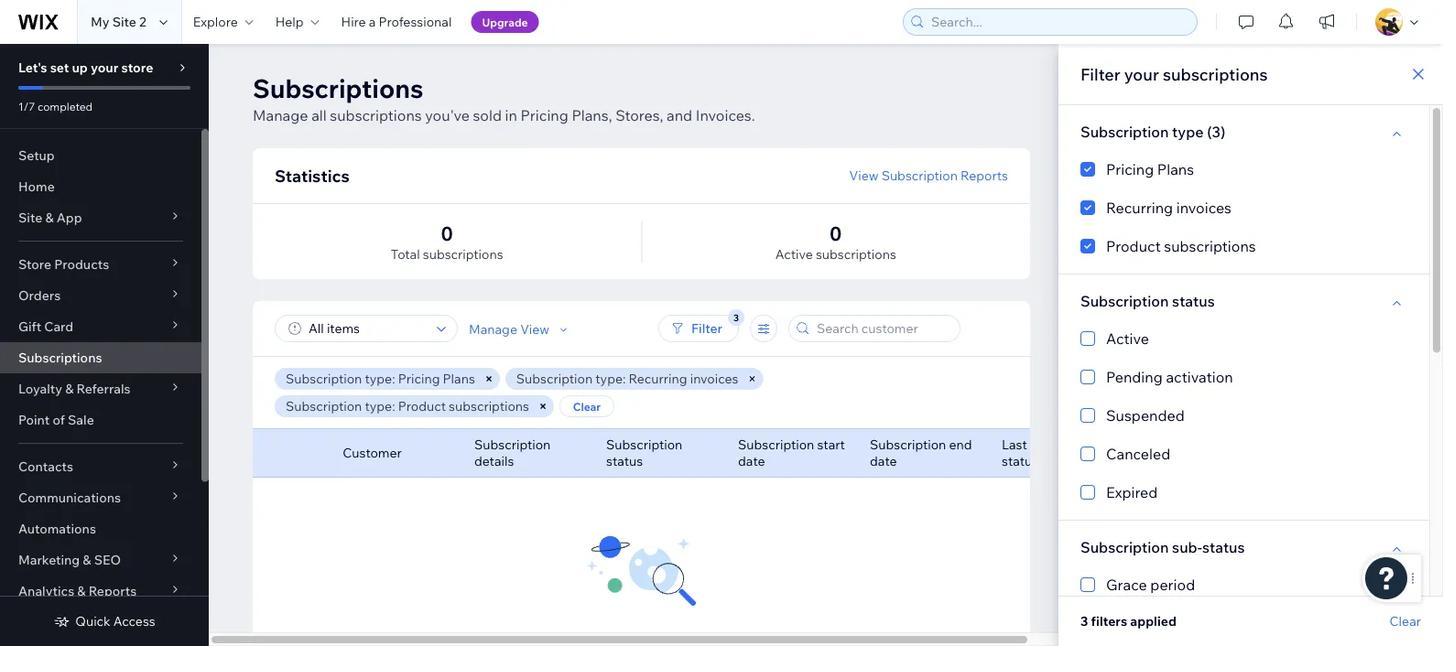 Task type: locate. For each thing, give the bounding box(es) containing it.
status
[[1173, 292, 1216, 311], [606, 453, 643, 470], [1002, 453, 1039, 470], [1203, 539, 1246, 557]]

status down the last
[[1002, 453, 1039, 470]]

your right up on the left top of page
[[91, 60, 118, 76]]

reports
[[961, 168, 1009, 184], [89, 584, 137, 600]]

1 vertical spatial filter
[[692, 321, 723, 337]]

1 horizontal spatial manage
[[469, 322, 518, 338]]

0 vertical spatial invoices
[[1177, 199, 1232, 217]]

0 horizontal spatial clear
[[573, 400, 601, 414]]

0 horizontal spatial 0
[[441, 221, 453, 246]]

0 horizontal spatial reports
[[89, 584, 137, 600]]

payment
[[1031, 437, 1084, 453]]

1 vertical spatial manage
[[469, 322, 518, 338]]

manage inside dropdown button
[[469, 322, 518, 338]]

& for marketing
[[83, 552, 91, 568]]

Product subscriptions checkbox
[[1081, 235, 1408, 257]]

invoices down the filter "button"
[[690, 371, 739, 387]]

manage inside subscriptions manage all subscriptions you've sold in pricing plans, stores, and invoices.
[[253, 106, 308, 125]]

& for analytics
[[77, 584, 86, 600]]

view
[[850, 168, 879, 184], [520, 322, 550, 338]]

subscriptions down recurring invoices option
[[1165, 237, 1257, 256]]

subscriptions inside subscriptions manage all subscriptions you've sold in pricing plans, stores, and invoices.
[[253, 72, 424, 104]]

subscriptions inside subscriptions link
[[18, 350, 102, 366]]

site & app button
[[0, 202, 202, 234]]

0 vertical spatial manage
[[253, 106, 308, 125]]

1 horizontal spatial view
[[850, 168, 879, 184]]

1 date from the left
[[738, 453, 765, 470]]

total
[[391, 246, 420, 262]]

1 vertical spatial active
[[1107, 330, 1150, 348]]

status inside last payment status
[[1002, 453, 1039, 470]]

product down recurring invoices
[[1107, 237, 1161, 256]]

& for loyalty
[[65, 381, 74, 397]]

your
[[91, 60, 118, 76], [1125, 64, 1160, 84]]

Pricing Plans checkbox
[[1081, 158, 1408, 180]]

site & app
[[18, 210, 82, 226]]

1 vertical spatial clear
[[1390, 614, 1422, 630]]

subscriptions for subscriptions
[[18, 350, 102, 366]]

1 horizontal spatial filter
[[1081, 64, 1121, 84]]

0 horizontal spatial view
[[520, 322, 550, 338]]

1 horizontal spatial clear button
[[1390, 614, 1422, 630]]

product down subscription type : pricing plans
[[398, 399, 446, 415]]

0 horizontal spatial active
[[776, 246, 813, 262]]

0 vertical spatial site
[[112, 14, 136, 30]]

2 0 from the left
[[830, 221, 842, 246]]

status down subscription type : recurring invoices
[[606, 453, 643, 470]]

1 horizontal spatial site
[[112, 14, 136, 30]]

subscriptions
[[1163, 64, 1268, 84], [330, 106, 422, 125], [1165, 237, 1257, 256], [423, 246, 504, 262], [816, 246, 897, 262], [449, 399, 529, 415]]

product
[[1107, 237, 1161, 256], [398, 399, 446, 415]]

1 horizontal spatial active
[[1107, 330, 1150, 348]]

Grace period checkbox
[[1081, 574, 1408, 596]]

:
[[392, 371, 395, 387], [623, 371, 626, 387], [392, 399, 395, 415]]

&
[[45, 210, 54, 226], [65, 381, 74, 397], [83, 552, 91, 568], [77, 584, 86, 600]]

invoices up product subscriptions
[[1177, 199, 1232, 217]]

2 horizontal spatial pricing
[[1107, 160, 1155, 179]]

last payment status
[[1002, 437, 1084, 470]]

subscriptions for subscriptions manage all subscriptions you've sold in pricing plans, stores, and invoices.
[[253, 72, 424, 104]]

0 vertical spatial clear
[[573, 400, 601, 414]]

reports inside view subscription reports button
[[961, 168, 1009, 184]]

help
[[275, 14, 304, 30]]

subscription status down product subscriptions
[[1081, 292, 1216, 311]]

subscriptions right all at top left
[[330, 106, 422, 125]]

0 vertical spatial active
[[776, 246, 813, 262]]

1 horizontal spatial 0
[[830, 221, 842, 246]]

0 horizontal spatial recurring
[[629, 371, 688, 387]]

grace period
[[1107, 576, 1196, 595]]

plans up recurring invoices
[[1158, 160, 1195, 179]]

invoices.
[[696, 106, 755, 125]]

subscriptions inside subscriptions manage all subscriptions you've sold in pricing plans, stores, and invoices.
[[330, 106, 422, 125]]

& up quick in the bottom of the page
[[77, 584, 86, 600]]

2 date from the left
[[870, 453, 897, 470]]

1 horizontal spatial subscription status
[[1081, 292, 1216, 311]]

1 vertical spatial pricing
[[1107, 160, 1155, 179]]

1 vertical spatial invoices
[[690, 371, 739, 387]]

0 inside 0 active subscriptions
[[830, 221, 842, 246]]

site down home
[[18, 210, 42, 226]]

Suspended checkbox
[[1081, 405, 1408, 427]]

recurring
[[1107, 199, 1174, 217], [629, 371, 688, 387]]

1 horizontal spatial reports
[[961, 168, 1009, 184]]

reports for analytics & reports
[[89, 584, 137, 600]]

subscriptions right the total
[[423, 246, 504, 262]]

& inside popup button
[[77, 584, 86, 600]]

filter inside "button"
[[692, 321, 723, 337]]

subscription status
[[1081, 292, 1216, 311], [606, 437, 683, 470]]

0 horizontal spatial product
[[398, 399, 446, 415]]

1 horizontal spatial date
[[870, 453, 897, 470]]

gift card button
[[0, 311, 202, 343]]

1 horizontal spatial pricing
[[521, 106, 569, 125]]

date for subscription end date
[[870, 453, 897, 470]]

your up subscription type (3)
[[1125, 64, 1160, 84]]

& inside dropdown button
[[83, 552, 91, 568]]

& right loyalty
[[65, 381, 74, 397]]

plans
[[1158, 160, 1195, 179], [443, 371, 475, 387]]

0 horizontal spatial your
[[91, 60, 118, 76]]

invoices
[[1177, 199, 1232, 217], [690, 371, 739, 387]]

loyalty
[[18, 381, 62, 397]]

0
[[441, 221, 453, 246], [830, 221, 842, 246]]

Recurring invoices checkbox
[[1081, 197, 1408, 219]]

recurring invoices
[[1107, 199, 1232, 217]]

& left seo
[[83, 552, 91, 568]]

marketing
[[18, 552, 80, 568]]

0 horizontal spatial clear button
[[560, 396, 615, 418]]

1 vertical spatial plans
[[443, 371, 475, 387]]

1 horizontal spatial product
[[1107, 237, 1161, 256]]

0 horizontal spatial manage
[[253, 106, 308, 125]]

automations link
[[0, 514, 202, 545]]

communications button
[[0, 483, 202, 514]]

1 0 from the left
[[441, 221, 453, 246]]

help button
[[264, 0, 330, 44]]

store products
[[18, 257, 109, 273]]

1/7
[[18, 99, 35, 113]]

0 vertical spatial recurring
[[1107, 199, 1174, 217]]

gift
[[18, 319, 41, 335]]

2 vertical spatial pricing
[[398, 371, 440, 387]]

0 horizontal spatial site
[[18, 210, 42, 226]]

0 horizontal spatial date
[[738, 453, 765, 470]]

1 vertical spatial subscription status
[[606, 437, 683, 470]]

pricing up the subscription type : product subscriptions
[[398, 371, 440, 387]]

0 vertical spatial view
[[850, 168, 879, 184]]

pricing
[[521, 106, 569, 125], [1107, 160, 1155, 179], [398, 371, 440, 387]]

0 vertical spatial filter
[[1081, 64, 1121, 84]]

& left app
[[45, 210, 54, 226]]

orders
[[18, 288, 61, 304]]

& inside dropdown button
[[65, 381, 74, 397]]

status down product subscriptions
[[1173, 292, 1216, 311]]

subscription type (3)
[[1081, 123, 1226, 141]]

0 vertical spatial product
[[1107, 237, 1161, 256]]

product subscriptions
[[1107, 237, 1257, 256]]

0 horizontal spatial filter
[[692, 321, 723, 337]]

quick
[[75, 614, 111, 630]]

0 vertical spatial subscriptions
[[253, 72, 424, 104]]

3 filters applied
[[1081, 614, 1177, 630]]

reports for view subscription reports
[[961, 168, 1009, 184]]

recurring down the filter "button"
[[629, 371, 688, 387]]

subscription
[[1081, 123, 1169, 141], [882, 168, 958, 184], [1081, 292, 1169, 311], [286, 371, 362, 387], [517, 371, 593, 387], [286, 399, 362, 415], [475, 437, 551, 453], [606, 437, 683, 453], [738, 437, 815, 453], [870, 437, 947, 453], [1081, 539, 1169, 557]]

date inside subscription start date
[[738, 453, 765, 470]]

plans up the subscription type : product subscriptions
[[443, 371, 475, 387]]

customer
[[343, 445, 402, 461]]

explore
[[193, 14, 238, 30]]

view subscription reports button
[[850, 168, 1009, 184]]

0 horizontal spatial pricing
[[398, 371, 440, 387]]

1 vertical spatial view
[[520, 322, 550, 338]]

loyalty & referrals button
[[0, 374, 202, 405]]

subscriptions up all at top left
[[253, 72, 424, 104]]

subscription end date
[[870, 437, 973, 470]]

pricing down subscription type (3)
[[1107, 160, 1155, 179]]

products
[[54, 257, 109, 273]]

your inside sidebar element
[[91, 60, 118, 76]]

site left the 2
[[112, 14, 136, 30]]

: for : recurring invoices
[[623, 371, 626, 387]]

0 horizontal spatial subscriptions
[[18, 350, 102, 366]]

all
[[312, 106, 327, 125]]

1 horizontal spatial invoices
[[1177, 199, 1232, 217]]

subscriptions link
[[0, 343, 202, 374]]

& inside popup button
[[45, 210, 54, 226]]

1 vertical spatial reports
[[89, 584, 137, 600]]

orders button
[[0, 280, 202, 311]]

0 horizontal spatial subscription status
[[606, 437, 683, 470]]

sidebar element
[[0, 44, 209, 647]]

: for : pricing plans
[[392, 371, 395, 387]]

setup
[[18, 147, 55, 164]]

filter
[[1081, 64, 1121, 84], [692, 321, 723, 337]]

clear
[[573, 400, 601, 414], [1390, 614, 1422, 630]]

let's
[[18, 60, 47, 76]]

reports inside analytics & reports popup button
[[89, 584, 137, 600]]

subscription status down subscription type : recurring invoices
[[606, 437, 683, 470]]

1 horizontal spatial clear
[[1390, 614, 1422, 630]]

subscription details
[[475, 437, 551, 470]]

1 horizontal spatial recurring
[[1107, 199, 1174, 217]]

type for subscription type : pricing plans
[[365, 371, 392, 387]]

pricing right in
[[521, 106, 569, 125]]

subscriptions down card
[[18, 350, 102, 366]]

2
[[139, 14, 146, 30]]

0 vertical spatial pricing
[[521, 106, 569, 125]]

1 horizontal spatial plans
[[1158, 160, 1195, 179]]

loyalty & referrals
[[18, 381, 131, 397]]

filter your subscriptions
[[1081, 64, 1268, 84]]

hire a professional
[[341, 14, 452, 30]]

active
[[776, 246, 813, 262], [1107, 330, 1150, 348]]

0 vertical spatial plans
[[1158, 160, 1195, 179]]

in
[[505, 106, 518, 125]]

recurring down pricing plans
[[1107, 199, 1174, 217]]

0 vertical spatial reports
[[961, 168, 1009, 184]]

1 vertical spatial subscriptions
[[18, 350, 102, 366]]

sold
[[473, 106, 502, 125]]

app
[[57, 210, 82, 226]]

date inside subscription end date
[[870, 453, 897, 470]]

1 horizontal spatial subscriptions
[[253, 72, 424, 104]]

1 vertical spatial product
[[398, 399, 446, 415]]

0 horizontal spatial invoices
[[690, 371, 739, 387]]

1 vertical spatial recurring
[[629, 371, 688, 387]]

0 inside 0 total subscriptions
[[441, 221, 453, 246]]

sale
[[68, 412, 94, 428]]

subscriptions inside 0 total subscriptions
[[423, 246, 504, 262]]

subscriptions
[[253, 72, 424, 104], [18, 350, 102, 366]]

manage
[[253, 106, 308, 125], [469, 322, 518, 338]]

subscriptions up search customer field
[[816, 246, 897, 262]]

clear button
[[560, 396, 615, 418], [1390, 614, 1422, 630]]

plans,
[[572, 106, 612, 125]]

1 vertical spatial site
[[18, 210, 42, 226]]



Task type: vqa. For each thing, say whether or not it's contained in the screenshot.
first TABLE from right
no



Task type: describe. For each thing, give the bounding box(es) containing it.
pending activation
[[1107, 368, 1234, 387]]

subscription type : pricing plans
[[286, 371, 475, 387]]

subscriptions manage all subscriptions you've sold in pricing plans, stores, and invoices.
[[253, 72, 755, 125]]

activation
[[1167, 368, 1234, 387]]

analytics & reports button
[[0, 576, 202, 607]]

manage view
[[469, 322, 550, 338]]

quick access button
[[53, 614, 155, 630]]

communications
[[18, 490, 121, 506]]

1 horizontal spatial your
[[1125, 64, 1160, 84]]

analytics
[[18, 584, 74, 600]]

0 for 0 active subscriptions
[[830, 221, 842, 246]]

active inside 0 active subscriptions
[[776, 246, 813, 262]]

my site 2
[[91, 14, 146, 30]]

active inside checkbox
[[1107, 330, 1150, 348]]

manage view button
[[469, 322, 572, 338]]

product inside checkbox
[[1107, 237, 1161, 256]]

a
[[369, 14, 376, 30]]

plans inside option
[[1158, 160, 1195, 179]]

store
[[18, 257, 51, 273]]

subscription inside subscription end date
[[870, 437, 947, 453]]

site inside popup button
[[18, 210, 42, 226]]

Search... field
[[926, 9, 1192, 35]]

store
[[121, 60, 153, 76]]

end
[[950, 437, 973, 453]]

referrals
[[77, 381, 131, 397]]

seo
[[94, 552, 121, 568]]

subscription inside subscription start date
[[738, 437, 815, 453]]

store products button
[[0, 249, 202, 280]]

home
[[18, 179, 55, 195]]

let's set up your store
[[18, 60, 153, 76]]

hire a professional link
[[330, 0, 463, 44]]

Pending activation checkbox
[[1081, 366, 1408, 388]]

access
[[113, 614, 155, 630]]

1/7 completed
[[18, 99, 93, 113]]

(3)
[[1208, 123, 1226, 141]]

Unsaved view field
[[303, 316, 431, 342]]

professional
[[379, 14, 452, 30]]

setup link
[[0, 140, 202, 171]]

type for subscription type : product subscriptions
[[365, 399, 392, 415]]

0 horizontal spatial plans
[[443, 371, 475, 387]]

view inside dropdown button
[[520, 322, 550, 338]]

Search customer field
[[812, 316, 955, 342]]

0 vertical spatial subscription status
[[1081, 292, 1216, 311]]

filter button
[[659, 315, 739, 343]]

3
[[1081, 614, 1089, 630]]

pricing inside subscriptions manage all subscriptions you've sold in pricing plans, stores, and invoices.
[[521, 106, 569, 125]]

status up grace period checkbox in the right bottom of the page
[[1203, 539, 1246, 557]]

view subscription reports
[[850, 168, 1009, 184]]

subscription sub-status
[[1081, 539, 1246, 557]]

1 vertical spatial clear button
[[1390, 614, 1422, 630]]

recurring inside option
[[1107, 199, 1174, 217]]

start
[[818, 437, 845, 453]]

subscription type : product subscriptions
[[286, 399, 529, 415]]

home link
[[0, 171, 202, 202]]

date for subscription start date
[[738, 453, 765, 470]]

and
[[667, 106, 693, 125]]

up
[[72, 60, 88, 76]]

type for subscription type (3)
[[1173, 123, 1204, 141]]

set
[[50, 60, 69, 76]]

& for site
[[45, 210, 54, 226]]

you've
[[425, 106, 470, 125]]

hire
[[341, 14, 366, 30]]

view inside button
[[850, 168, 879, 184]]

filter for filter
[[692, 321, 723, 337]]

last
[[1002, 437, 1028, 453]]

0 for 0 total subscriptions
[[441, 221, 453, 246]]

type for subscription type : recurring invoices
[[596, 371, 623, 387]]

upgrade button
[[471, 11, 539, 33]]

automations
[[18, 521, 96, 537]]

subscriptions inside checkbox
[[1165, 237, 1257, 256]]

point of sale
[[18, 412, 94, 428]]

subscription inside button
[[882, 168, 958, 184]]

0 active subscriptions
[[776, 221, 897, 262]]

pricing plans
[[1107, 160, 1195, 179]]

point
[[18, 412, 50, 428]]

0 total subscriptions
[[391, 221, 504, 262]]

marketing & seo button
[[0, 545, 202, 576]]

Active checkbox
[[1081, 328, 1408, 350]]

statistics
[[275, 165, 350, 186]]

contacts button
[[0, 452, 202, 483]]

point of sale link
[[0, 405, 202, 436]]

pricing inside option
[[1107, 160, 1155, 179]]

quick access
[[75, 614, 155, 630]]

Canceled checkbox
[[1081, 443, 1408, 465]]

pending
[[1107, 368, 1163, 387]]

details
[[475, 453, 514, 470]]

canceled
[[1107, 445, 1171, 464]]

applied
[[1131, 614, 1177, 630]]

status inside subscription status
[[606, 453, 643, 470]]

marketing & seo
[[18, 552, 121, 568]]

subscriptions inside 0 active subscriptions
[[816, 246, 897, 262]]

Expired checkbox
[[1081, 482, 1408, 504]]

subscriptions up (3) at the right top
[[1163, 64, 1268, 84]]

grace
[[1107, 576, 1148, 595]]

filters
[[1092, 614, 1128, 630]]

of
[[53, 412, 65, 428]]

sub-
[[1173, 539, 1203, 557]]

expired
[[1107, 484, 1158, 502]]

subscriptions up subscription details on the bottom of page
[[449, 399, 529, 415]]

filter for filter your subscriptions
[[1081, 64, 1121, 84]]

subscription type : recurring invoices
[[517, 371, 739, 387]]

completed
[[38, 99, 93, 113]]

subscription start date
[[738, 437, 845, 470]]

stores,
[[616, 106, 664, 125]]

invoices inside option
[[1177, 199, 1232, 217]]

gift card
[[18, 319, 73, 335]]

my
[[91, 14, 109, 30]]

0 vertical spatial clear button
[[560, 396, 615, 418]]

: for : product subscriptions
[[392, 399, 395, 415]]



